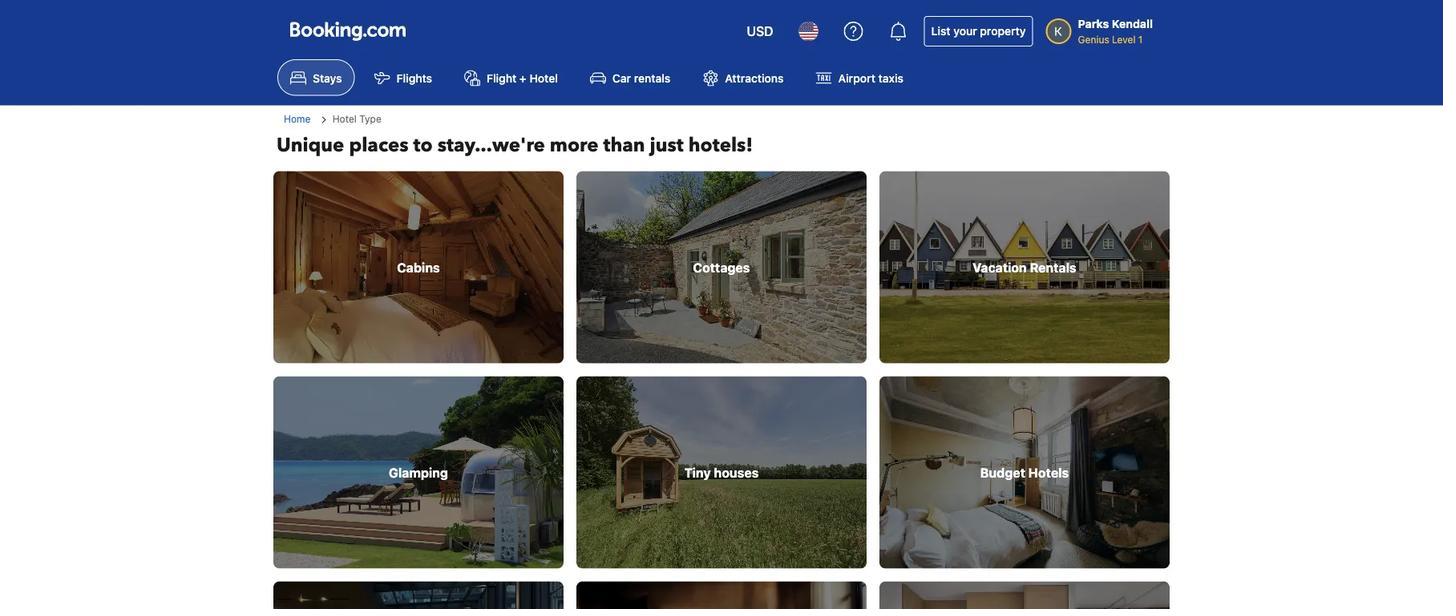 Task type: describe. For each thing, give the bounding box(es) containing it.
genius
[[1079, 34, 1110, 45]]

car rentals
[[613, 71, 671, 84]]

level
[[1113, 34, 1136, 45]]

cottages link
[[577, 171, 867, 364]]

property
[[981, 24, 1026, 38]]

than
[[604, 132, 645, 159]]

list your property link
[[925, 16, 1034, 47]]

1 horizontal spatial hotel
[[530, 71, 558, 84]]

airport taxis
[[839, 71, 904, 84]]

stay...we're
[[438, 132, 545, 159]]

places
[[349, 132, 409, 159]]

cabins link
[[274, 171, 564, 364]]

flights link
[[361, 59, 445, 96]]

home
[[284, 113, 311, 125]]

hotels!
[[689, 132, 753, 159]]

flights
[[397, 71, 432, 84]]

cottages
[[693, 260, 750, 275]]

flight
[[487, 71, 517, 84]]

budget hotels link
[[880, 377, 1170, 569]]

car rentals link
[[577, 59, 684, 96]]

just
[[650, 132, 684, 159]]

flight + hotel
[[487, 71, 558, 84]]

attractions
[[725, 71, 784, 84]]

unique
[[277, 132, 344, 159]]

1
[[1139, 34, 1143, 45]]

stays
[[313, 71, 342, 84]]

tiny houses link
[[577, 377, 867, 569]]

unique places to stay...we're more than just hotels!
[[277, 132, 753, 159]]



Task type: vqa. For each thing, say whether or not it's contained in the screenshot.
The The in Booking.com is part of Booking Holdings Inc., the world leader in online travel and related services. Copyright © 1996–2023 Booking.com™. All rights reserved.
no



Task type: locate. For each thing, give the bounding box(es) containing it.
1 vertical spatial hotel
[[333, 113, 357, 125]]

usd button
[[738, 12, 783, 51]]

flight + hotel link
[[452, 59, 571, 96]]

list your property
[[932, 24, 1026, 38]]

home link
[[284, 113, 311, 125]]

budget
[[981, 465, 1026, 481]]

houses
[[714, 465, 759, 481]]

hotel right +
[[530, 71, 558, 84]]

hotel left type
[[333, 113, 357, 125]]

rentals
[[1030, 260, 1077, 275]]

stays link
[[278, 59, 355, 96]]

hotel type
[[333, 113, 382, 125]]

your
[[954, 24, 978, 38]]

parks
[[1079, 17, 1110, 30]]

budget hotels
[[981, 465, 1070, 481]]

airport
[[839, 71, 876, 84]]

to
[[414, 132, 433, 159]]

more
[[550, 132, 599, 159]]

hotel type link
[[317, 112, 382, 126]]

usd
[[747, 24, 774, 39]]

glamping
[[389, 465, 448, 481]]

rentals
[[634, 71, 671, 84]]

vacation
[[973, 260, 1027, 275]]

attractions link
[[690, 59, 797, 96]]

kendall
[[1113, 17, 1154, 30]]

parks kendall genius level 1
[[1079, 17, 1154, 45]]

taxis
[[879, 71, 904, 84]]

type
[[360, 113, 382, 125]]

list
[[932, 24, 951, 38]]

hotel
[[530, 71, 558, 84], [333, 113, 357, 125]]

vacation rentals
[[973, 260, 1077, 275]]

car
[[613, 71, 631, 84]]

tiny houses
[[685, 465, 759, 481]]

booking.com online hotel reservations image
[[290, 22, 406, 41]]

glamping link
[[274, 377, 564, 569]]

0 horizontal spatial hotel
[[333, 113, 357, 125]]

vacation rentals link
[[880, 171, 1170, 364]]

tiny
[[685, 465, 711, 481]]

airport taxis link
[[803, 59, 917, 96]]

+
[[520, 71, 527, 84]]

hotels
[[1029, 465, 1070, 481]]

cabins
[[397, 260, 440, 275]]

0 vertical spatial hotel
[[530, 71, 558, 84]]



